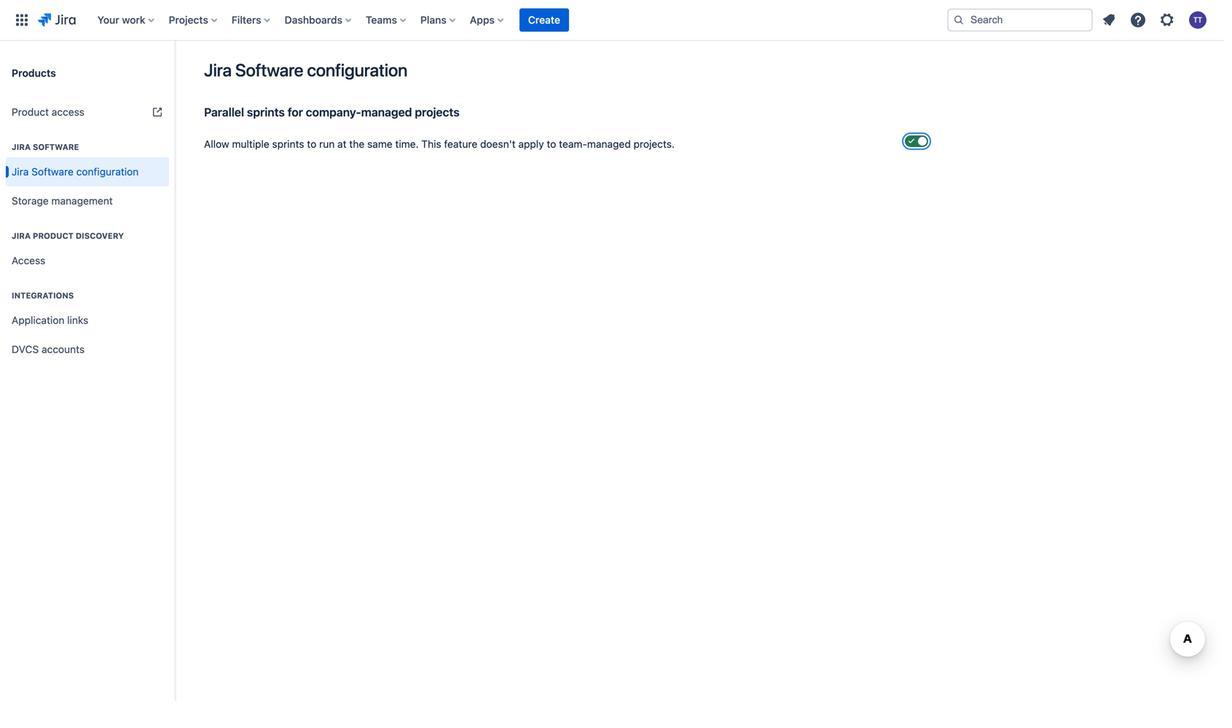 Task type: vqa. For each thing, say whether or not it's contained in the screenshot.
Bitbucket inside button
no



Task type: locate. For each thing, give the bounding box(es) containing it.
1 horizontal spatial to
[[547, 138, 556, 150]]

0 horizontal spatial managed
[[361, 105, 412, 119]]

this
[[421, 138, 441, 150]]

notifications image
[[1100, 11, 1118, 29]]

configuration up company- in the left top of the page
[[307, 60, 407, 80]]

managed
[[361, 105, 412, 119], [587, 138, 631, 150]]

1 horizontal spatial managed
[[587, 138, 631, 150]]

storage management
[[12, 195, 113, 207]]

projects button
[[164, 8, 223, 32]]

jira software configuration
[[204, 60, 407, 80], [12, 166, 139, 178]]

jira software configuration up the for
[[204, 60, 407, 80]]

teams
[[366, 14, 397, 26]]

configuration
[[307, 60, 407, 80], [76, 166, 139, 178]]

jira product discovery heading
[[6, 230, 169, 242]]

links
[[67, 314, 88, 326]]

0 horizontal spatial to
[[307, 138, 316, 150]]

same
[[367, 138, 392, 150]]

storage
[[12, 195, 49, 207]]

dvcs accounts
[[12, 344, 85, 356]]

your
[[97, 14, 119, 26]]

dashboards button
[[280, 8, 357, 32]]

run
[[319, 138, 335, 150]]

feature
[[444, 138, 477, 150]]

0 horizontal spatial jira software configuration
[[12, 166, 139, 178]]

jira product discovery group
[[6, 216, 169, 280]]

filters button
[[227, 8, 276, 32]]

jira image
[[38, 11, 76, 29], [38, 11, 76, 29]]

configuration down jira software heading
[[76, 166, 139, 178]]

plans button
[[416, 8, 461, 32]]

software up the for
[[235, 60, 303, 80]]

1 vertical spatial product
[[33, 231, 74, 241]]

dashboards
[[285, 14, 342, 26]]

product up the access
[[33, 231, 74, 241]]

managed left 'projects.'
[[587, 138, 631, 150]]

jira up the storage
[[12, 166, 29, 178]]

software inside heading
[[33, 142, 79, 152]]

application links link
[[6, 306, 169, 335]]

access
[[52, 106, 84, 118]]

jira up the access
[[12, 231, 31, 241]]

projects
[[415, 105, 460, 119]]

product access
[[12, 106, 84, 118]]

banner
[[0, 0, 1224, 41]]

1 vertical spatial jira software configuration
[[12, 166, 139, 178]]

software down the jira software
[[32, 166, 73, 178]]

1 vertical spatial configuration
[[76, 166, 139, 178]]

dvcs
[[12, 344, 39, 356]]

access
[[12, 255, 45, 267]]

1 vertical spatial software
[[33, 142, 79, 152]]

management
[[51, 195, 113, 207]]

apply
[[518, 138, 544, 150]]

jira down the 'product access'
[[12, 142, 31, 152]]

appswitcher icon image
[[13, 11, 31, 29]]

to left run
[[307, 138, 316, 150]]

products
[[12, 67, 56, 79]]

product
[[12, 106, 49, 118], [33, 231, 74, 241]]

0 vertical spatial managed
[[361, 105, 412, 119]]

sprints down the for
[[272, 138, 304, 150]]

jira software
[[12, 142, 79, 152]]

to
[[307, 138, 316, 150], [547, 138, 556, 150]]

plans
[[420, 14, 447, 26]]

2 to from the left
[[547, 138, 556, 150]]

jira product discovery
[[12, 231, 124, 241]]

software down the 'product access'
[[33, 142, 79, 152]]

jira
[[204, 60, 232, 80], [12, 142, 31, 152], [12, 166, 29, 178], [12, 231, 31, 241]]

2 vertical spatial software
[[32, 166, 73, 178]]

0 vertical spatial sprints
[[247, 105, 285, 119]]

parallel
[[204, 105, 244, 119]]

sprints left the for
[[247, 105, 285, 119]]

product left access on the left of page
[[12, 106, 49, 118]]

software for 'jira software' group
[[33, 142, 79, 152]]

0 vertical spatial product
[[12, 106, 49, 118]]

multiple
[[232, 138, 269, 150]]

product inside jira product discovery heading
[[33, 231, 74, 241]]

discovery
[[76, 231, 124, 241]]

jira software configuration down jira software heading
[[12, 166, 139, 178]]

application links
[[12, 314, 88, 326]]

sprints
[[247, 105, 285, 119], [272, 138, 304, 150]]

1 horizontal spatial configuration
[[307, 60, 407, 80]]

jira inside group
[[12, 231, 31, 241]]

sidebar navigation image
[[159, 58, 191, 87]]

help image
[[1129, 11, 1147, 29]]

to right apply
[[547, 138, 556, 150]]

0 vertical spatial jira software configuration
[[204, 60, 407, 80]]

projects.
[[634, 138, 675, 150]]

software
[[235, 60, 303, 80], [33, 142, 79, 152], [32, 166, 73, 178]]

dvcs accounts link
[[6, 335, 169, 364]]

projects
[[169, 14, 208, 26]]

0 vertical spatial configuration
[[307, 60, 407, 80]]

teams button
[[361, 8, 412, 32]]

0 horizontal spatial configuration
[[76, 166, 139, 178]]

create
[[528, 14, 560, 26]]

managed up same
[[361, 105, 412, 119]]

1 vertical spatial managed
[[587, 138, 631, 150]]



Task type: describe. For each thing, give the bounding box(es) containing it.
jira software group
[[6, 127, 169, 220]]

access link
[[6, 246, 169, 275]]

company-
[[306, 105, 361, 119]]

accounts
[[42, 344, 85, 356]]

1 horizontal spatial jira software configuration
[[204, 60, 407, 80]]

jira software configuration link
[[6, 157, 169, 187]]

work
[[122, 14, 145, 26]]

search image
[[953, 14, 965, 26]]

apps button
[[465, 8, 509, 32]]

apps
[[470, 14, 495, 26]]

parallel sprints for company-managed projects
[[204, 105, 460, 119]]

filters
[[232, 14, 261, 26]]

the
[[349, 138, 365, 150]]

jira for jira software configuration link at the top of page
[[12, 166, 29, 178]]

1 to from the left
[[307, 138, 316, 150]]

for
[[288, 105, 303, 119]]

1 vertical spatial sprints
[[272, 138, 304, 150]]

jira software configuration inside 'jira software' group
[[12, 166, 139, 178]]

Search field
[[947, 8, 1093, 32]]

jira software heading
[[6, 141, 169, 153]]

at
[[337, 138, 347, 150]]

product inside product access link
[[12, 106, 49, 118]]

jira for 'jira software' group
[[12, 142, 31, 152]]

your work
[[97, 14, 145, 26]]

integrations group
[[6, 275, 169, 369]]

team-
[[559, 138, 587, 150]]

banner containing your work
[[0, 0, 1224, 41]]

allow
[[204, 138, 229, 150]]

configuration inside jira software configuration link
[[76, 166, 139, 178]]

jira up parallel
[[204, 60, 232, 80]]

your work button
[[93, 8, 160, 32]]

jira for 'jira product discovery' group
[[12, 231, 31, 241]]

application
[[12, 314, 64, 326]]

settings image
[[1159, 11, 1176, 29]]

create button
[[519, 8, 569, 32]]

integrations heading
[[6, 290, 169, 302]]

integrations
[[12, 291, 74, 301]]

0 vertical spatial software
[[235, 60, 303, 80]]

software for jira software configuration link at the top of page
[[32, 166, 73, 178]]

primary element
[[9, 0, 936, 40]]

allow multiple sprints to run at the same time. this feature doesn't apply to team-managed projects.
[[204, 138, 675, 150]]

storage management link
[[6, 187, 169, 216]]

time.
[[395, 138, 419, 150]]

product access link
[[6, 98, 169, 127]]

your profile and settings image
[[1189, 11, 1207, 29]]

doesn't
[[480, 138, 516, 150]]



